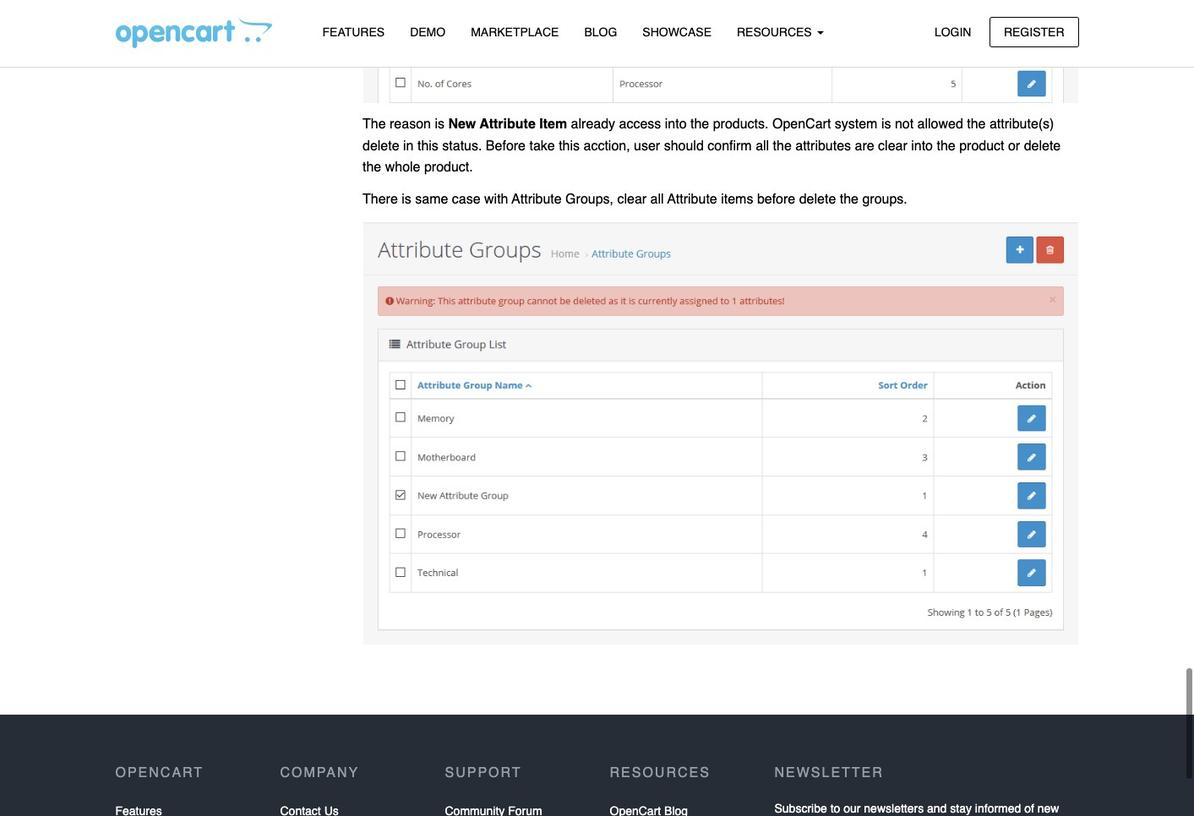 Task type: locate. For each thing, give the bounding box(es) containing it.
is left not
[[881, 117, 891, 132]]

opencart inside already access into the products. opencart system is not allowed the attribute(s) delete in this status. before take this acction, user should confirm all the attributes are clear into the product or delete the whole product.
[[772, 117, 831, 132]]

the left attributes at the top of page
[[773, 138, 792, 154]]

resources link
[[724, 18, 836, 47]]

this
[[417, 138, 438, 154], [559, 138, 580, 154]]

1 vertical spatial opencart
[[115, 766, 204, 781]]

is left new
[[435, 117, 444, 132]]

blog link
[[572, 18, 630, 47]]

2 horizontal spatial is
[[881, 117, 891, 132]]

reason
[[390, 117, 431, 132]]

login
[[935, 25, 971, 38]]

0 horizontal spatial delete
[[363, 138, 399, 154]]

0 horizontal spatial this
[[417, 138, 438, 154]]

showcase
[[643, 25, 712, 39]]

groups,
[[565, 192, 614, 207]]

register
[[1004, 25, 1064, 38]]

0 horizontal spatial clear
[[617, 192, 647, 207]]

clear down not
[[878, 138, 907, 154]]

marketplace link
[[458, 18, 572, 47]]

0 horizontal spatial resources
[[610, 766, 711, 781]]

this right in
[[417, 138, 438, 154]]

take
[[529, 138, 555, 154]]

1 vertical spatial all
[[650, 192, 664, 207]]

0 vertical spatial all
[[756, 138, 769, 154]]

1 horizontal spatial clear
[[878, 138, 907, 154]]

all down products.
[[756, 138, 769, 154]]

0 horizontal spatial is
[[402, 192, 411, 207]]

1 vertical spatial into
[[911, 138, 933, 154]]

into up should
[[665, 117, 687, 132]]

1 horizontal spatial into
[[911, 138, 933, 154]]

attribute up before
[[480, 117, 536, 132]]

product
[[959, 138, 1004, 154]]

system
[[835, 117, 878, 132]]

acction,
[[584, 138, 630, 154]]

marketplace
[[471, 25, 559, 39]]

clear right groups,
[[617, 192, 647, 207]]

1 vertical spatial clear
[[617, 192, 647, 207]]

stay
[[950, 802, 972, 815]]

into down not
[[911, 138, 933, 154]]

case
[[452, 192, 481, 207]]

0 vertical spatial resources
[[737, 25, 815, 39]]

the
[[690, 117, 709, 132], [967, 117, 986, 132], [773, 138, 792, 154], [937, 138, 956, 154], [363, 160, 381, 175], [840, 192, 859, 207]]

delete for already access into the products. opencart system is not allowed the attribute(s) delete in this status. before take this acction, user should confirm all the attributes are clear into the product or delete the whole product.
[[363, 138, 399, 154]]

attribute left items
[[667, 192, 717, 207]]

1 horizontal spatial opencart
[[772, 117, 831, 132]]

is
[[435, 117, 444, 132], [881, 117, 891, 132], [402, 192, 411, 207]]

into
[[665, 117, 687, 132], [911, 138, 933, 154]]

1 horizontal spatial this
[[559, 138, 580, 154]]

the left whole
[[363, 160, 381, 175]]

all down user
[[650, 192, 664, 207]]

is left same
[[402, 192, 411, 207]]

the up the product
[[967, 117, 986, 132]]

0 vertical spatial clear
[[878, 138, 907, 154]]

delete right or
[[1024, 138, 1061, 154]]

groups.
[[862, 192, 907, 207]]

delete right the 'before'
[[799, 192, 836, 207]]

1 horizontal spatial resources
[[737, 25, 815, 39]]

of
[[1024, 802, 1034, 815]]

new
[[1038, 802, 1059, 815]]

features
[[322, 25, 385, 39]]

the reason is new attribute item
[[363, 117, 567, 132]]

products.
[[713, 117, 769, 132]]

already access into the products. opencart system is not allowed the attribute(s) delete in this status. before take this acction, user should confirm all the attributes are clear into the product or delete the whole product.
[[363, 117, 1061, 175]]

2 this from the left
[[559, 138, 580, 154]]

attribute(s)
[[990, 117, 1054, 132]]

1 vertical spatial resources
[[610, 766, 711, 781]]

0 vertical spatial opencart
[[772, 117, 831, 132]]

new
[[448, 117, 476, 132]]

subscribe
[[775, 802, 827, 815]]

2 horizontal spatial delete
[[1024, 138, 1061, 154]]

in
[[403, 138, 414, 154]]

blog
[[584, 25, 617, 39]]

1 horizontal spatial all
[[756, 138, 769, 154]]

attributes delete error image
[[363, 0, 1079, 104]]

delete down 'the'
[[363, 138, 399, 154]]

clear
[[878, 138, 907, 154], [617, 192, 647, 207]]

there
[[363, 192, 398, 207]]

the left groups.
[[840, 192, 859, 207]]

the up should
[[690, 117, 709, 132]]

to
[[830, 802, 840, 815]]

attribute
[[480, 117, 536, 132], [512, 192, 562, 207], [667, 192, 717, 207]]

opencart
[[772, 117, 831, 132], [115, 766, 204, 781]]

0 horizontal spatial into
[[665, 117, 687, 132]]

the
[[363, 117, 386, 132]]

delete
[[363, 138, 399, 154], [1024, 138, 1061, 154], [799, 192, 836, 207]]

product.
[[424, 160, 473, 175]]

before
[[757, 192, 795, 207]]

status.
[[442, 138, 482, 154]]

all
[[756, 138, 769, 154], [650, 192, 664, 207]]

resources
[[737, 25, 815, 39], [610, 766, 711, 781]]

1 horizontal spatial delete
[[799, 192, 836, 207]]

this down 'item'
[[559, 138, 580, 154]]

whole
[[385, 160, 420, 175]]



Task type: vqa. For each thing, say whether or not it's contained in the screenshot.
left the OpenCart
yes



Task type: describe. For each thing, give the bounding box(es) containing it.
access
[[619, 117, 661, 132]]

allowed
[[917, 117, 963, 132]]

clear inside already access into the products. opencart system is not allowed the attribute(s) delete in this status. before take this acction, user should confirm all the attributes are clear into the product or delete the whole product.
[[878, 138, 907, 154]]

0 vertical spatial into
[[665, 117, 687, 132]]

demo
[[410, 25, 446, 39]]

all inside already access into the products. opencart system is not allowed the attribute(s) delete in this status. before take this acction, user should confirm all the attributes are clear into the product or delete the whole product.
[[756, 138, 769, 154]]

confirm
[[708, 138, 752, 154]]

0 horizontal spatial opencart
[[115, 766, 204, 781]]

not
[[895, 117, 914, 132]]

already
[[571, 117, 615, 132]]

same
[[415, 192, 448, 207]]

our
[[844, 802, 861, 815]]

register link
[[990, 16, 1079, 47]]

user
[[634, 138, 660, 154]]

features link
[[310, 18, 397, 47]]

informed
[[975, 802, 1021, 815]]

before
[[486, 138, 526, 154]]

1 this from the left
[[417, 138, 438, 154]]

or
[[1008, 138, 1020, 154]]

there is same case with attribute groups, clear all attribute items before delete the groups.
[[363, 192, 907, 207]]

support
[[445, 766, 522, 781]]

subscribe to our newsletters and stay informed of new
[[775, 802, 1059, 816]]

company
[[280, 766, 359, 781]]

demo link
[[397, 18, 458, 47]]

newsletter
[[775, 766, 884, 781]]

login link
[[920, 16, 986, 47]]

showcase link
[[630, 18, 724, 47]]

items
[[721, 192, 753, 207]]

attribute right with
[[512, 192, 562, 207]]

should
[[664, 138, 704, 154]]

delete for there is same case with attribute groups, clear all attribute items before delete the groups.
[[799, 192, 836, 207]]

newsletters
[[864, 802, 924, 815]]

is inside already access into the products. opencart system is not allowed the attribute(s) delete in this status. before take this acction, user should confirm all the attributes are clear into the product or delete the whole product.
[[881, 117, 891, 132]]

opencart - open source shopping cart solution image
[[115, 18, 272, 48]]

0 horizontal spatial all
[[650, 192, 664, 207]]

the down allowed
[[937, 138, 956, 154]]

and
[[927, 802, 947, 815]]

item
[[539, 117, 567, 132]]

attributes
[[795, 138, 851, 154]]

are
[[855, 138, 874, 154]]

1 horizontal spatial is
[[435, 117, 444, 132]]

attribute groups delete error image
[[363, 222, 1079, 646]]

with
[[484, 192, 508, 207]]



